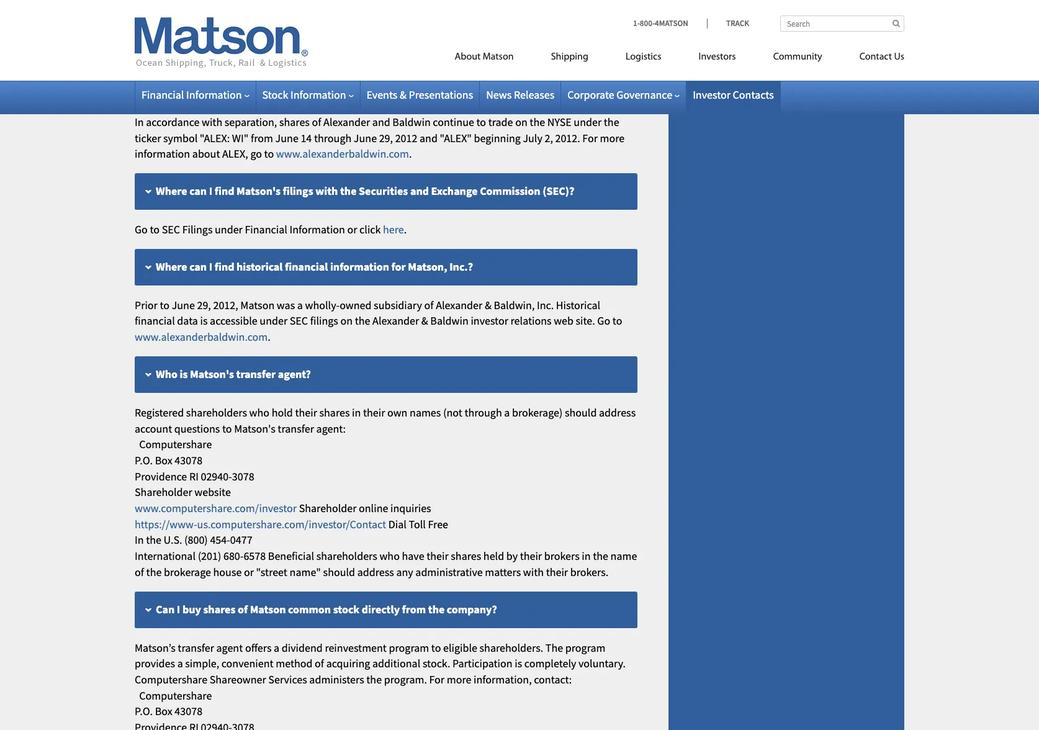 Task type: locate. For each thing, give the bounding box(es) containing it.
0 horizontal spatial shareholders
[[186, 405, 247, 420]]

baldwin, inside prior to june 29, 2012, matson was a wholly-owned subsidiary of alexander & baldwin, inc. historical financial data is accessible under sec filings on the alexander & baldwin investor relations web site. go to www.alexanderbaldwin.com .
[[494, 298, 535, 312]]

1 vertical spatial please
[[233, 23, 263, 37]]

is
[[200, 314, 208, 328], [180, 367, 188, 381], [515, 657, 522, 671]]

0 vertical spatial any
[[531, 76, 550, 91]]

1 vertical spatial transfer
[[278, 421, 314, 436]]

registered
[[135, 405, 184, 420]]

go inside prior to june 29, 2012, matson was a wholly-owned subsidiary of alexander & baldwin, inc. historical financial data is accessible under sec filings on the alexander & baldwin investor relations web site. go to www.alexanderbaldwin.com .
[[598, 314, 611, 328]]

is down shareholders.
[[515, 657, 522, 671]]

0 horizontal spatial address
[[358, 565, 394, 579]]

and
[[373, 115, 390, 129], [420, 131, 438, 145], [410, 184, 429, 198]]

any left value?
[[531, 76, 550, 91]]

common inside '. matson's common stock trades on the nyse under the ticker symbol "matx."'
[[135, 39, 176, 53]]

2 horizontal spatial with
[[523, 565, 544, 579]]

2 horizontal spatial on
[[516, 115, 528, 129]]

can down about
[[190, 184, 207, 198]]

with
[[202, 115, 222, 129], [316, 184, 338, 198], [523, 565, 544, 579]]

1 horizontal spatial have
[[505, 76, 529, 91]]

transfer inside matson's transfer agent offers a dividend reinvestment program to eligible shareholders. the program provides a simple, convenient method of acquiring additional stock. participation is completely voluntary. computershare shareowner services administers the program. for more information, contact: computershare p.o. box 43078
[[178, 641, 214, 655]]

and left exchange
[[410, 184, 429, 198]]

agent
[[216, 641, 243, 655]]

for left 1-
[[616, 7, 632, 22]]

common down historic
[[135, 39, 176, 53]]

with down www.alexanderbaldwin.com .
[[316, 184, 338, 198]]

baldwin up the 2012
[[393, 115, 431, 129]]

www.alexanderbaldwin.com link inside does the common stock of matson's predecessor, alexander & baldwin, have any value? tab panel
[[276, 147, 409, 161]]

2 horizontal spatial matson's
[[570, 23, 611, 37]]

None search field
[[781, 16, 905, 32]]

financial information
[[142, 88, 242, 102]]

0 vertical spatial more
[[600, 131, 625, 145]]

find
[[215, 184, 234, 198], [215, 259, 234, 274]]

any inside the registered shareholders who hold their shares in their own names (not through a brokerage) should address account questions to matson's transfer agent: computershare p.o. box 43078 providence ri 02940-3078 shareholder website www.computershare.com/investor shareholder online inquiries https://www-us.computershare.com/investor/contact dial toll free in the u.s. (800) 454-0477 international (201) 680-6578  beneficial shareholders who have their shares held by their brokers in the name of the brokerage house or "street name" should address any administrative matters with their brokers.
[[396, 565, 413, 579]]

1 horizontal spatial matson's
[[266, 7, 307, 22]]

box
[[155, 453, 173, 468], [155, 705, 173, 719]]

go inside where can i find matson's filings with the securities and exchange commission (sec)? 'tab panel'
[[135, 222, 148, 237]]

have inside tab
[[505, 76, 529, 91]]

to inside . for historic share prices, please go to historic price lookup under stock information or click
[[279, 23, 289, 37]]

more
[[600, 131, 625, 145], [447, 673, 472, 687]]

to left filings
[[150, 222, 160, 237]]

or inside where can i find matson's filings with the securities and exchange commission (sec)? 'tab panel'
[[348, 222, 357, 237]]

by
[[507, 549, 518, 563]]

to inside where can i find matson's filings with the securities and exchange commission (sec)? 'tab panel'
[[150, 222, 160, 237]]

filings
[[182, 222, 213, 237]]

can inside where can i find historical financial information for matson, inc.? tab
[[190, 259, 207, 274]]

stock
[[179, 39, 203, 53], [246, 76, 272, 91], [333, 602, 360, 616]]

p.o. inside the registered shareholders who hold their shares in their own names (not through a brokerage) should address account questions to matson's transfer agent: computershare p.o. box 43078 providence ri 02940-3078 shareholder website www.computershare.com/investor shareholder online inquiries https://www-us.computershare.com/investor/contact dial toll free in the u.s. (800) 454-0477 international (201) 680-6578  beneficial shareholders who have their shares held by their brokers in the name of the brokerage house or "street name" should address any administrative matters with their brokers.
[[135, 453, 153, 468]]

where can i find historical financial information for matson, inc.?
[[156, 259, 473, 274]]

baldwin inside "in accordance with separation, shares of alexander and baldwin continue to trade on the nyse under the ticker symbol "alex: wi" from june 14 through june 29, 2012 and "alex" beginning july 2, 2012. for more information about alex, go to"
[[393, 115, 431, 129]]

in inside the registered shareholders who hold their shares in their own names (not through a brokerage) should address account questions to matson's transfer agent: computershare p.o. box 43078 providence ri 02940-3078 shareholder website www.computershare.com/investor shareholder online inquiries https://www-us.computershare.com/investor/contact dial toll free in the u.s. (800) 454-0477 international (201) 680-6578  beneficial shareholders who have their shares held by their brokers in the name of the brokerage house or "street name" should address any administrative matters with their brokers.
[[135, 533, 144, 547]]

us.computershare.com/investor/contact
[[197, 517, 386, 531]]

0 vertical spatial computershare
[[139, 437, 212, 452]]

financial down prior
[[135, 314, 175, 328]]

2 vertical spatial transfer
[[178, 641, 214, 655]]

1 horizontal spatial financial
[[245, 222, 287, 237]]

should right "brokerage)"
[[565, 405, 597, 420]]

matson for can i buy shares of matson common stock directly from the company?
[[250, 602, 286, 616]]

where for where can i find historical financial information for matson, inc.?
[[156, 259, 187, 274]]

(not
[[443, 405, 463, 420]]

information inside "in accordance with separation, shares of alexander and baldwin continue to trade on the nyse under the ticker symbol "alex: wi" from june 14 through june 29, 2012 and "alex" beginning july 2, 2012. for more information about alex, go to"
[[135, 147, 190, 161]]

corporate governance
[[568, 88, 673, 102]]

0 vertical spatial symbol
[[372, 39, 406, 53]]

releases
[[514, 88, 555, 102]]

through right (not
[[465, 405, 502, 420]]

june left 14
[[276, 131, 299, 145]]

& down about
[[450, 76, 457, 91]]

have down toll
[[402, 549, 425, 563]]

1 vertical spatial go
[[265, 23, 277, 37]]

0 vertical spatial 29,
[[379, 131, 393, 145]]

1 vertical spatial financial
[[135, 314, 175, 328]]

1 p.o. from the top
[[135, 453, 153, 468]]

about
[[192, 147, 220, 161]]

or inside the registered shareholders who hold their shares in their own names (not through a brokerage) should address account questions to matson's transfer agent: computershare p.o. box 43078 providence ri 02940-3078 shareholder website www.computershare.com/investor shareholder online inquiries https://www-us.computershare.com/investor/contact dial toll free in the u.s. (800) 454-0477 international (201) 680-6578  beneficial shareholders who have their shares held by their brokers in the name of the brokerage house or "street name" should address any administrative matters with their brokers.
[[244, 565, 254, 579]]

transfer up simple,
[[178, 641, 214, 655]]

any up can i buy shares of matson common stock directly from the company? tab
[[396, 565, 413, 579]]

1 vertical spatial can
[[190, 259, 207, 274]]

where for where can i find matson's filings with the securities and exchange commission (sec)?
[[156, 184, 187, 198]]

matson image
[[135, 17, 309, 68]]

delayed
[[160, 7, 197, 22]]

main
[[459, 7, 483, 22]]

brokerage
[[164, 565, 211, 579]]

under down was
[[260, 314, 288, 328]]

i left buy
[[177, 602, 180, 616]]

financial inside tab
[[285, 259, 328, 274]]

alexander inside "in accordance with separation, shares of alexander and baldwin continue to trade on the nyse under the ticker symbol "alex: wi" from june 14 through june 29, 2012 and "alex" beginning july 2, 2012. for more information about alex, go to"
[[324, 115, 370, 129]]

1 vertical spatial find
[[215, 259, 234, 274]]

go up "matx."
[[416, 7, 427, 22]]

under inside . for historic share prices, please go to historic price lookup under stock information or click
[[392, 23, 420, 37]]

baldwin inside prior to june 29, 2012, matson was a wholly-owned subsidiary of alexander & baldwin, inc. historical financial data is accessible under sec filings on the alexander & baldwin investor relations web site. go to www.alexanderbaldwin.com .
[[431, 314, 469, 328]]

shareholder
[[135, 485, 192, 500], [299, 501, 357, 516]]

stock inside '. matson's common stock trades on the nyse under the ticker symbol "matx."'
[[179, 39, 203, 53]]

1 vertical spatial is
[[180, 367, 188, 381]]

and inside tab
[[410, 184, 429, 198]]

here
[[383, 222, 404, 237]]

of right quote
[[255, 7, 264, 22]]

2 vertical spatial and
[[410, 184, 429, 198]]

0 horizontal spatial matson's
[[135, 641, 176, 655]]

2 where from the top
[[156, 259, 187, 274]]

trade
[[489, 115, 513, 129]]

financial inside where can i find matson's filings with the securities and exchange commission (sec)? 'tab panel'
[[245, 222, 287, 237]]

of down dividend at the bottom left of page
[[315, 657, 324, 671]]

alexander
[[398, 76, 447, 91], [324, 115, 370, 129], [436, 298, 483, 312], [373, 314, 419, 328]]

2 box from the top
[[155, 705, 173, 719]]

0 horizontal spatial june
[[172, 298, 195, 312]]

0 horizontal spatial any
[[396, 565, 413, 579]]

shipping link
[[533, 46, 607, 71]]

inquiries
[[391, 501, 431, 516]]

go inside . for historic share prices, please go to historic price lookup under stock information or click
[[265, 23, 277, 37]]

logistics link
[[607, 46, 680, 71]]

0 vertical spatial with
[[202, 115, 222, 129]]

have down about matson link
[[505, 76, 529, 91]]

hold
[[272, 405, 293, 420]]

the down corporate governance
[[604, 115, 620, 129]]

2 p.o. from the top
[[135, 705, 153, 719]]

find for matson's
[[215, 184, 234, 198]]

in accordance with separation, shares of alexander and baldwin continue to trade on the nyse under the ticker symbol "alex: wi" from june 14 through june 29, 2012 and "alex" beginning july 2, 2012. for more information about alex, go to
[[135, 115, 625, 161]]

. up for
[[404, 222, 407, 237]]

common down trades
[[201, 76, 244, 91]]

shareholders.
[[480, 641, 544, 655]]

quote
[[225, 7, 252, 22]]

june inside prior to june 29, 2012, matson was a wholly-owned subsidiary of alexander & baldwin, inc. historical financial data is accessible under sec filings on the alexander & baldwin investor relations web site. go to www.alexanderbaldwin.com .
[[172, 298, 195, 312]]

1 vertical spatial have
[[402, 549, 425, 563]]

matson for prior to june 29, 2012, matson was a wholly-owned subsidiary of alexander & baldwin, inc. historical financial data is accessible under sec filings on the alexander & baldwin investor relations web site. go to www.alexanderbaldwin.com .
[[241, 298, 275, 312]]

0 vertical spatial click
[[567, 7, 588, 22]]

0 horizontal spatial financial
[[142, 88, 184, 102]]

1 vertical spatial symbol
[[163, 131, 198, 145]]

shareholders
[[186, 405, 247, 420], [317, 549, 378, 563]]

2 vertical spatial matson
[[250, 602, 286, 616]]

0 horizontal spatial www.alexanderbaldwin.com link
[[135, 330, 268, 344]]

matson's down hold
[[234, 421, 276, 436]]

please up lookup
[[383, 7, 413, 22]]

community
[[774, 52, 823, 62]]

of right subsidiary
[[425, 298, 434, 312]]

with up "alex:
[[202, 115, 222, 129]]

2012,
[[213, 298, 238, 312]]

symbol down lookup
[[372, 39, 406, 53]]

1 vertical spatial in
[[135, 533, 144, 547]]

baldwin, down about matson link
[[459, 76, 503, 91]]

go inside "in accordance with separation, shares of alexander and baldwin continue to trade on the nyse under the ticker symbol "alex: wi" from june 14 through june 29, 2012 and "alex" beginning july 2, 2012. for more information about alex, go to"
[[251, 147, 262, 161]]

box down the provides
[[155, 705, 173, 719]]

0 vertical spatial on
[[237, 39, 250, 53]]

separation,
[[225, 115, 277, 129]]

2 vertical spatial stock
[[333, 602, 360, 616]]

click right page
[[567, 7, 588, 22]]

for inside "in accordance with separation, shares of alexander and baldwin continue to trade on the nyse under the ticker symbol "alex: wi" from june 14 through june 29, 2012 and "alex" beginning july 2, 2012. for more information about alex, go to"
[[583, 131, 598, 145]]

stock for of
[[246, 76, 272, 91]]

common inside tab
[[201, 76, 244, 91]]

transfer
[[236, 367, 276, 381], [278, 421, 314, 436], [178, 641, 214, 655]]

0 horizontal spatial sec
[[162, 222, 180, 237]]

2012.
[[556, 131, 581, 145]]

1 horizontal spatial shareholders
[[317, 549, 378, 563]]

of down international
[[135, 565, 144, 579]]

information
[[135, 147, 190, 161], [330, 259, 389, 274]]

1 vertical spatial investors
[[699, 52, 736, 62]]

sec left filings
[[162, 222, 180, 237]]

or
[[555, 7, 564, 22], [508, 23, 518, 37], [348, 222, 357, 237], [244, 565, 254, 579]]

0 vertical spatial financial
[[285, 259, 328, 274]]

stock left directly at the left of the page
[[333, 602, 360, 616]]

about matson
[[455, 52, 514, 62]]

0 vertical spatial and
[[373, 115, 390, 129]]

6578
[[244, 549, 266, 563]]

0 vertical spatial is
[[200, 314, 208, 328]]

where up filings
[[156, 184, 187, 198]]

(sec)?
[[543, 184, 575, 198]]

wholly-
[[305, 298, 340, 312]]

shareholder down providence
[[135, 485, 192, 500]]

1 horizontal spatial is
[[200, 314, 208, 328]]

symbol
[[372, 39, 406, 53], [163, 131, 198, 145]]

information up owned
[[330, 259, 389, 274]]

1 vertical spatial www.alexanderbaldwin.com
[[135, 330, 268, 344]]

0 vertical spatial filings
[[283, 184, 313, 198]]

2 horizontal spatial transfer
[[278, 421, 314, 436]]

eligible
[[443, 641, 478, 655]]

2 in from the top
[[135, 533, 144, 547]]

. up shipping
[[565, 23, 568, 37]]

shares inside "in accordance with separation, shares of alexander and baldwin continue to trade on the nyse under the ticker symbol "alex: wi" from june 14 through june 29, 2012 and "alex" beginning july 2, 2012. for more information about alex, go to"
[[279, 115, 310, 129]]

should right name"
[[323, 565, 355, 579]]

1 horizontal spatial stock
[[246, 76, 272, 91]]

price
[[329, 23, 352, 37]]

to
[[429, 7, 439, 22], [279, 23, 289, 37], [477, 115, 486, 129], [264, 147, 274, 161], [150, 222, 160, 237], [160, 298, 170, 312], [613, 314, 623, 328], [222, 421, 232, 436], [432, 641, 441, 655]]

box inside the registered shareholders who hold their shares in their own names (not through a brokerage) should address account questions to matson's transfer agent: computershare p.o. box 43078 providence ri 02940-3078 shareholder website www.computershare.com/investor shareholder online inquiries https://www-us.computershare.com/investor/contact dial toll free in the u.s. (800) 454-0477 international (201) 680-6578  beneficial shareholders who have their shares held by their brokers in the name of the brokerage house or "street name" should address any administrative matters with their brokers.
[[155, 453, 173, 468]]

transfer left agent?
[[236, 367, 276, 381]]

offers
[[245, 641, 272, 655]]

shareholder up us.computershare.com/investor/contact
[[299, 501, 357, 516]]

1 vertical spatial baldwin
[[431, 314, 469, 328]]

on inside "in accordance with separation, shares of alexander and baldwin continue to trade on the nyse under the ticker symbol "alex: wi" from june 14 through june 29, 2012 and "alex" beginning july 2, 2012. for more information about alex, go to"
[[516, 115, 528, 129]]

historic
[[135, 23, 169, 37]]

1 where from the top
[[156, 184, 187, 198]]

2 horizontal spatial go
[[416, 7, 427, 22]]

the down quote
[[252, 39, 267, 53]]

29, inside "in accordance with separation, shares of alexander and baldwin continue to trade on the nyse under the ticker symbol "alex: wi" from june 14 through june 29, 2012 and "alex" beginning july 2, 2012. for more information about alex, go to"
[[379, 131, 393, 145]]

2,
[[545, 131, 553, 145]]

stock up the 'separation,'
[[246, 76, 272, 91]]

1 horizontal spatial on
[[341, 314, 353, 328]]

more down corporate governance
[[600, 131, 625, 145]]

to right questions
[[222, 421, 232, 436]]

i
[[209, 184, 213, 198], [209, 259, 213, 274], [177, 602, 180, 616]]

1 vertical spatial on
[[516, 115, 528, 129]]

1 box from the top
[[155, 453, 173, 468]]

financial up the historical at the top left
[[245, 222, 287, 237]]

brokers.
[[571, 565, 609, 579]]

box up providence
[[155, 453, 173, 468]]

1 horizontal spatial program
[[566, 641, 606, 655]]

where inside where can i find matson's filings with the securities and exchange commission (sec)? tab
[[156, 184, 187, 198]]

i down about
[[209, 184, 213, 198]]

.
[[611, 7, 614, 22], [565, 23, 568, 37], [409, 147, 412, 161], [404, 222, 407, 237], [268, 330, 271, 344]]

0 vertical spatial information
[[135, 147, 190, 161]]

go
[[135, 222, 148, 237], [598, 314, 611, 328]]

the left main
[[441, 7, 457, 22]]

0 vertical spatial www.alexanderbaldwin.com
[[276, 147, 409, 161]]

from down the 'separation,'
[[251, 131, 273, 145]]

1 horizontal spatial 29,
[[379, 131, 393, 145]]

for right 2012.
[[583, 131, 598, 145]]

1 can from the top
[[190, 184, 207, 198]]

1 vertical spatial stock
[[246, 76, 272, 91]]

symbol inside '. matson's common stock trades on the nyse under the ticker symbol "matx."'
[[372, 39, 406, 53]]

1 horizontal spatial investors
[[699, 52, 736, 62]]

& right events
[[400, 88, 407, 102]]

information up 14
[[291, 88, 346, 102]]

for down the stock.
[[429, 673, 445, 687]]

2 find from the top
[[215, 259, 234, 274]]

investors inside how can i find out the current price of matson's common stock? tab panel
[[485, 7, 527, 22]]

1 horizontal spatial financial
[[285, 259, 328, 274]]

investor contacts link
[[693, 88, 774, 102]]

nyse down historic
[[269, 39, 294, 53]]

stock up the 'separation,'
[[262, 88, 288, 102]]

Search search field
[[781, 16, 905, 32]]

program
[[389, 641, 429, 655], [566, 641, 606, 655]]

from
[[251, 131, 273, 145], [402, 602, 426, 616]]

1 vertical spatial from
[[402, 602, 426, 616]]

does the common stock of matson's predecessor, alexander & baldwin, have any value?
[[156, 76, 584, 91]]

contacts
[[733, 88, 774, 102]]

0 vertical spatial www.alexanderbaldwin.com link
[[276, 147, 409, 161]]

the right does
[[182, 76, 199, 91]]

1 horizontal spatial www.alexanderbaldwin.com
[[276, 147, 409, 161]]

43078 up ri
[[175, 453, 203, 468]]

investors down track link at the right top of the page
[[699, 52, 736, 62]]

1-800-4matson link
[[634, 18, 707, 29]]

stock.
[[423, 657, 451, 671]]

. inside prior to june 29, 2012, matson was a wholly-owned subsidiary of alexander & baldwin, inc. historical financial data is accessible under sec filings on the alexander & baldwin investor relations web site. go to www.alexanderbaldwin.com .
[[268, 330, 271, 344]]

1 vertical spatial matson
[[241, 298, 275, 312]]

matson's inside "tab"
[[190, 367, 234, 381]]

1 vertical spatial go
[[598, 314, 611, 328]]

i for matson's
[[209, 184, 213, 198]]

in
[[135, 115, 144, 129], [135, 533, 144, 547]]

0 vertical spatial 43078
[[175, 453, 203, 468]]

or down 6578
[[244, 565, 254, 579]]

1 horizontal spatial shareholder
[[299, 501, 357, 516]]

0 horizontal spatial financial
[[135, 314, 175, 328]]

where can i find historical financial information for matson, inc.? tab
[[135, 249, 638, 286]]

matson down "street
[[250, 602, 286, 616]]

1 vertical spatial click
[[520, 23, 542, 37]]

1 horizontal spatial information
[[330, 259, 389, 274]]

stock up "matx."
[[422, 23, 448, 37]]

1 horizontal spatial ticker
[[344, 39, 370, 53]]

under inside "in accordance with separation, shares of alexander and baldwin continue to trade on the nyse under the ticker symbol "alex: wi" from june 14 through june 29, 2012 and "alex" beginning july 2, 2012. for more information about alex, go to"
[[574, 115, 602, 129]]

box inside matson's transfer agent offers a dividend reinvestment program to eligible shareholders. the program provides a simple, convenient method of acquiring additional stock. participation is completely voluntary. computershare shareowner services administers the program. for more information, contact: computershare p.o. box 43078
[[155, 705, 173, 719]]

go left historic
[[265, 23, 277, 37]]

filings up the go to sec filings under financial information or click here . at the left top
[[283, 184, 313, 198]]

on down owned
[[341, 314, 353, 328]]

questions
[[174, 421, 220, 436]]

convenient
[[222, 657, 274, 671]]

who left hold
[[249, 405, 270, 420]]

1 horizontal spatial in
[[582, 549, 591, 563]]

0 horizontal spatial transfer
[[178, 641, 214, 655]]

1-
[[634, 18, 640, 29]]

0 horizontal spatial shareholder
[[135, 485, 192, 500]]

under up 2012.
[[574, 115, 602, 129]]

680-
[[224, 549, 244, 563]]

information down accordance
[[135, 147, 190, 161]]

2 43078 from the top
[[175, 705, 203, 719]]

for
[[392, 259, 406, 274]]

0 vertical spatial i
[[209, 184, 213, 198]]

1 vertical spatial i
[[209, 259, 213, 274]]

go left filings
[[135, 222, 148, 237]]

provides
[[135, 657, 175, 671]]

their down brokers
[[546, 565, 568, 579]]

"alex"
[[440, 131, 472, 145]]

0 horizontal spatial more
[[447, 673, 472, 687]]

1 horizontal spatial through
[[465, 405, 502, 420]]

1 in from the top
[[135, 115, 144, 129]]

. left 1-
[[611, 7, 614, 22]]

ticker inside "in accordance with separation, shares of alexander and baldwin continue to trade on the nyse under the ticker symbol "alex: wi" from june 14 through june 29, 2012 and "alex" beginning july 2, 2012. for more information about alex, go to"
[[135, 131, 161, 145]]

the down additional
[[367, 673, 382, 687]]

1 vertical spatial matson's
[[570, 23, 611, 37]]

information down main
[[450, 23, 506, 37]]

for inside . for historic share prices, please go to historic price lookup under stock information or click
[[616, 7, 632, 22]]

1 43078 from the top
[[175, 453, 203, 468]]

0 horizontal spatial is
[[180, 367, 188, 381]]

1 horizontal spatial go
[[265, 23, 277, 37]]

1 vertical spatial who
[[380, 549, 400, 563]]

to right the site.
[[613, 314, 623, 328]]

investor
[[471, 314, 509, 328]]

alexander up investor
[[436, 298, 483, 312]]

0 vertical spatial box
[[155, 453, 173, 468]]

1 horizontal spatial address
[[599, 405, 636, 420]]

1 horizontal spatial more
[[600, 131, 625, 145]]

p.o. inside matson's transfer agent offers a dividend reinvestment program to eligible shareholders. the program provides a simple, convenient method of acquiring additional stock. participation is completely voluntary. computershare shareowner services administers the program. for more information, contact: computershare p.o. box 43078
[[135, 705, 153, 719]]

sec down was
[[290, 314, 308, 328]]

of inside prior to june 29, 2012, matson was a wholly-owned subsidiary of alexander & baldwin, inc. historical financial data is accessible under sec filings on the alexander & baldwin investor relations web site. go to www.alexanderbaldwin.com .
[[425, 298, 434, 312]]

contact us link
[[841, 46, 905, 71]]

0 horizontal spatial program
[[389, 641, 429, 655]]

shareholders up questions
[[186, 405, 247, 420]]

on inside prior to june 29, 2012, matson was a wholly-owned subsidiary of alexander & baldwin, inc. historical financial data is accessible under sec filings on the alexander & baldwin investor relations web site. go to www.alexanderbaldwin.com .
[[341, 314, 353, 328]]

site.
[[576, 314, 595, 328]]

2012
[[395, 131, 418, 145]]

2 vertical spatial go
[[251, 147, 262, 161]]

click inside . for historic share prices, please go to historic price lookup under stock information or click
[[520, 23, 542, 37]]

0 vertical spatial who
[[249, 405, 270, 420]]

find left the historical at the top left
[[215, 259, 234, 274]]

matson's up shipping
[[570, 23, 611, 37]]

can for historical
[[190, 259, 207, 274]]

1 find from the top
[[215, 184, 234, 198]]

on right trades
[[237, 39, 250, 53]]

shares up 14
[[279, 115, 310, 129]]

matson's inside matson's transfer agent offers a dividend reinvestment program to eligible shareholders. the program provides a simple, convenient method of acquiring additional stock. participation is completely voluntary. computershare shareowner services administers the program. for more information, contact: computershare p.o. box 43078
[[135, 641, 176, 655]]

1 horizontal spatial go
[[598, 314, 611, 328]]

or down where can i find matson's filings with the securities and exchange commission (sec)?
[[348, 222, 357, 237]]

does the common stock of matson's predecessor, alexander & baldwin, have any value? tab
[[135, 66, 638, 103]]

2 can from the top
[[190, 259, 207, 274]]

search image
[[893, 19, 901, 27]]

owned
[[340, 298, 372, 312]]

1 horizontal spatial stock
[[422, 23, 448, 37]]

who is matson's transfer agent? tab
[[135, 356, 638, 394]]

exchange
[[431, 184, 478, 198]]

0 horizontal spatial should
[[323, 565, 355, 579]]

address
[[599, 405, 636, 420], [358, 565, 394, 579]]

0 horizontal spatial have
[[402, 549, 425, 563]]

matson inside can i buy shares of matson common stock directly from the company? tab
[[250, 602, 286, 616]]

to right alex,
[[264, 147, 274, 161]]

where inside where can i find historical financial information for matson, inc.? tab
[[156, 259, 187, 274]]

go to sec filings under financial information or click here .
[[135, 222, 407, 237]]

alexander up www.alexanderbaldwin.com .
[[324, 115, 370, 129]]

nyse inside "in accordance with separation, shares of alexander and baldwin continue to trade on the nyse under the ticker symbol "alex: wi" from june 14 through june 29, 2012 and "alex" beginning july 2, 2012. for more information about alex, go to"
[[548, 115, 572, 129]]

from inside tab
[[402, 602, 426, 616]]

buy
[[183, 602, 201, 616]]

454-
[[210, 533, 230, 547]]

a
[[152, 7, 158, 22], [297, 298, 303, 312], [505, 405, 510, 420], [274, 641, 280, 655], [177, 657, 183, 671]]

1 vertical spatial 43078
[[175, 705, 203, 719]]

www.alexanderbaldwin.com link inside where can i find historical financial information for matson, inc.? tab panel
[[135, 330, 268, 344]]

baldwin, up relations
[[494, 298, 535, 312]]

is right data
[[200, 314, 208, 328]]

under inside where can i find matson's filings with the securities and exchange commission (sec)? 'tab panel'
[[215, 222, 243, 237]]

1 horizontal spatial www.alexanderbaldwin.com link
[[276, 147, 409, 161]]



Task type: vqa. For each thing, say whether or not it's contained in the screenshot.
more to the left
yes



Task type: describe. For each thing, give the bounding box(es) containing it.
contact us
[[860, 52, 905, 62]]

02940-
[[201, 469, 232, 484]]

free
[[428, 517, 448, 531]]

beneficial
[[268, 549, 314, 563]]

is inside matson's transfer agent offers a dividend reinvestment program to eligible shareholders. the program provides a simple, convenient method of acquiring additional stock. participation is completely voluntary. computershare shareowner services administers the program. for more information, contact: computershare p.o. box 43078
[[515, 657, 522, 671]]

governance
[[617, 88, 673, 102]]

14
[[301, 131, 312, 145]]

track link
[[707, 18, 750, 29]]

2 vertical spatial computershare
[[139, 689, 212, 703]]

company?
[[447, 602, 497, 616]]

1 vertical spatial shareholder
[[299, 501, 357, 516]]

2 horizontal spatial june
[[354, 131, 377, 145]]

presentations
[[409, 88, 473, 102]]

find for historical
[[215, 259, 234, 274]]

of inside "in accordance with separation, shares of alexander and baldwin continue to trade on the nyse under the ticker symbol "alex: wi" from june 14 through june 29, 2012 and "alex" beginning july 2, 2012. for more information about alex, go to"
[[312, 115, 321, 129]]

of inside the registered shareholders who hold their shares in their own names (not through a brokerage) should address account questions to matson's transfer agent: computershare p.o. box 43078 providence ri 02940-3078 shareholder website www.computershare.com/investor shareholder online inquiries https://www-us.computershare.com/investor/contact dial toll free in the u.s. (800) 454-0477 international (201) 680-6578  beneficial shareholders who have their shares held by their brokers in the name of the brokerage house or "street name" should address any administrative matters with their brokers.
[[135, 565, 144, 579]]

how can i find out the current price of matson's common stock? tab panel
[[135, 7, 638, 55]]

0477
[[230, 533, 253, 547]]

stock inside . for historic share prices, please go to historic price lookup under stock information or click
[[422, 23, 448, 37]]

continue
[[433, 115, 474, 129]]

can for matson's
[[190, 184, 207, 198]]

filings inside prior to june 29, 2012, matson was a wholly-owned subsidiary of alexander & baldwin, inc. historical financial data is accessible under sec filings on the alexander & baldwin investor relations web site. go to www.alexanderbaldwin.com .
[[310, 314, 338, 328]]

stock information link
[[262, 88, 354, 102]]

1-800-4matson
[[634, 18, 689, 29]]

1 vertical spatial shareholders
[[317, 549, 378, 563]]

for up historic
[[135, 7, 150, 22]]

a left simple,
[[177, 657, 183, 671]]

1 horizontal spatial june
[[276, 131, 299, 145]]

. inside '. matson's common stock trades on the nyse under the ticker symbol "matx."'
[[565, 23, 568, 37]]

any inside tab
[[531, 76, 550, 91]]

& down subsidiary
[[422, 314, 428, 328]]

where can i find matson's filings with the securities and exchange commission (sec)?
[[156, 184, 575, 198]]

toll
[[409, 517, 426, 531]]

from inside "in accordance with separation, shares of alexander and baldwin continue to trade on the nyse under the ticker symbol "alex: wi" from june 14 through june 29, 2012 and "alex" beginning july 2, 2012. for more information about alex, go to"
[[251, 131, 273, 145]]

can i buy shares of matson common stock directly from the company?
[[156, 602, 497, 616]]

to inside matson's transfer agent offers a dividend reinvestment program to eligible shareholders. the program provides a simple, convenient method of acquiring additional stock. participation is completely voluntary. computershare shareowner services administers the program. for more information, contact: computershare p.o. box 43078
[[432, 641, 441, 655]]

the
[[546, 641, 563, 655]]

agent:
[[316, 421, 346, 436]]

news releases
[[486, 88, 555, 102]]

simple,
[[185, 657, 219, 671]]

who is matson's transfer agent? tab panel
[[135, 405, 638, 580]]

symbol inside "in accordance with separation, shares of alexander and baldwin continue to trade on the nyse under the ticker symbol "alex: wi" from june 14 through june 29, 2012 and "alex" beginning july 2, 2012. for more information about alex, go to"
[[163, 131, 198, 145]]

1 horizontal spatial who
[[380, 549, 400, 563]]

share
[[172, 23, 197, 37]]

names
[[410, 405, 441, 420]]

beginning
[[474, 131, 521, 145]]

0 horizontal spatial stock
[[262, 88, 288, 102]]

transfer inside the registered shareholders who hold their shares in their own names (not through a brokerage) should address account questions to matson's transfer agent: computershare p.o. box 43078 providence ri 02940-3078 shareholder website www.computershare.com/investor shareholder online inquiries https://www-us.computershare.com/investor/contact dial toll free in the u.s. (800) 454-0477 international (201) 680-6578  beneficial shareholders who have their shares held by their brokers in the name of the brokerage house or "street name" should address any administrative matters with their brokers.
[[278, 421, 314, 436]]

or right page
[[555, 7, 564, 22]]

www.alexanderbaldwin.com inside does the common stock of matson's predecessor, alexander & baldwin, have any value? tab panel
[[276, 147, 409, 161]]

the left company?
[[428, 602, 445, 616]]

contact
[[860, 52, 893, 62]]

have inside the registered shareholders who hold their shares in their own names (not through a brokerage) should address account questions to matson's transfer agent: computershare p.o. box 43078 providence ri 02940-3078 shareholder website www.computershare.com/investor shareholder online inquiries https://www-us.computershare.com/investor/contact dial toll free in the u.s. (800) 454-0477 international (201) 680-6578  beneficial shareholders who have their shares held by their brokers in the name of the brokerage house or "street name" should address any administrative matters with their brokers.
[[402, 549, 425, 563]]

registered shareholders who hold their shares in their own names (not through a brokerage) should address account questions to matson's transfer agent: computershare p.o. box 43078 providence ri 02940-3078 shareholder website www.computershare.com/investor shareholder online inquiries https://www-us.computershare.com/investor/contact dial toll free in the u.s. (800) 454-0477 international (201) 680-6578  beneficial shareholders who have their shares held by their brokers in the name of the brokerage house or "street name" should address any administrative matters with their brokers.
[[135, 405, 637, 579]]

corporate governance link
[[568, 88, 680, 102]]

administrative
[[416, 565, 483, 579]]

matson inside about matson link
[[483, 52, 514, 62]]

common inside can i buy shares of matson common stock directly from the company? tab
[[288, 602, 331, 616]]

their right hold
[[295, 405, 317, 420]]

the left the securities
[[340, 184, 357, 198]]

www.alexanderbaldwin.com link for to
[[135, 330, 268, 344]]

43078 inside the registered shareholders who hold their shares in their own names (not through a brokerage) should address account questions to matson's transfer agent: computershare p.o. box 43078 providence ri 02940-3078 shareholder website www.computershare.com/investor shareholder online inquiries https://www-us.computershare.com/investor/contact dial toll free in the u.s. (800) 454-0477 international (201) 680-6578  beneficial shareholders who have their shares held by their brokers in the name of the brokerage house or "street name" should address any administrative matters with their brokers.
[[175, 453, 203, 468]]

additional
[[373, 657, 421, 671]]

program.
[[384, 673, 427, 687]]

www.alexanderbaldwin.com .
[[276, 147, 412, 161]]

through inside the registered shareholders who hold their shares in their own names (not through a brokerage) should address account questions to matson's transfer agent: computershare p.o. box 43078 providence ri 02940-3078 shareholder website www.computershare.com/investor shareholder online inquiries https://www-us.computershare.com/investor/contact dial toll free in the u.s. (800) 454-0477 international (201) 680-6578  beneficial shareholders who have their shares held by their brokers in the name of the brokerage house or "street name" should address any administrative matters with their brokers.
[[465, 405, 502, 420]]

. inside where can i find matson's filings with the securities and exchange commission (sec)? 'tab panel'
[[404, 222, 407, 237]]

filings inside tab
[[283, 184, 313, 198]]

information inside tab
[[330, 259, 389, 274]]

information inside where can i find matson's filings with the securities and exchange commission (sec)? 'tab panel'
[[290, 222, 345, 237]]

the down international
[[146, 565, 162, 579]]

information inside . for historic share prices, please go to historic price lookup under stock information or click
[[450, 23, 506, 37]]

common up price
[[309, 7, 351, 22]]

1 horizontal spatial please
[[383, 7, 413, 22]]

does the common stock of matson's predecessor, alexander & baldwin, have any value? tab panel
[[135, 114, 638, 162]]

subsidiary
[[374, 298, 422, 312]]

a inside the registered shareholders who hold their shares in their own names (not through a brokerage) should address account questions to matson's transfer agent: computershare p.o. box 43078 providence ri 02940-3078 shareholder website www.computershare.com/investor shareholder online inquiries https://www-us.computershare.com/investor/contact dial toll free in the u.s. (800) 454-0477 international (201) 680-6578  beneficial shareholders who have their shares held by their brokers in the name of the brokerage house or "street name" should address any administrative matters with their brokers.
[[505, 405, 510, 420]]

providence
[[135, 469, 187, 484]]

shares up administrative
[[451, 549, 482, 563]]

their up administrative
[[427, 549, 449, 563]]

2 vertical spatial i
[[177, 602, 180, 616]]

0 vertical spatial go
[[416, 7, 427, 22]]

a right offers in the bottom left of the page
[[274, 641, 280, 655]]

or inside . for historic share prices, please go to historic price lookup under stock information or click
[[508, 23, 518, 37]]

alex,
[[222, 147, 248, 161]]

. inside . for historic share prices, please go to historic price lookup under stock information or click
[[611, 7, 614, 22]]

is inside "tab"
[[180, 367, 188, 381]]

is inside prior to june 29, 2012, matson was a wholly-owned subsidiary of alexander & baldwin, inc. historical financial data is accessible under sec filings on the alexander & baldwin investor relations web site. go to www.alexanderbaldwin.com .
[[200, 314, 208, 328]]

baldwin, inside tab
[[459, 76, 503, 91]]

matters
[[485, 565, 521, 579]]

of down house
[[238, 602, 248, 616]]

commission
[[480, 184, 541, 198]]

1 vertical spatial should
[[323, 565, 355, 579]]

can i buy shares of matson common stock directly from the company? tab panel
[[135, 640, 638, 730]]

accordance
[[146, 115, 200, 129]]

0 horizontal spatial in
[[352, 405, 361, 420]]

web
[[554, 314, 574, 328]]

0 horizontal spatial who
[[249, 405, 270, 420]]

where can i find matson's filings with the securities and exchange commission (sec)? tab panel
[[135, 222, 638, 238]]

of inside matson's transfer agent offers a dividend reinvestment program to eligible shareholders. the program provides a simple, convenient method of acquiring additional stock. participation is completely voluntary. computershare shareowner services administers the program. for more information, contact: computershare p.o. box 43078
[[315, 657, 324, 671]]

https://www-us.computershare.com/investor/contact link
[[135, 517, 386, 531]]

i for historical
[[209, 259, 213, 274]]

predecessor,
[[333, 76, 395, 91]]

please inside . for historic share prices, please go to historic price lookup under stock information or click
[[233, 23, 263, 37]]

computershare inside the registered shareholders who hold their shares in their own names (not through a brokerage) should address account questions to matson's transfer agent: computershare p.o. box 43078 providence ri 02940-3078 shareholder website www.computershare.com/investor shareholder online inquiries https://www-us.computershare.com/investor/contact dial toll free in the u.s. (800) 454-0477 international (201) 680-6578  beneficial shareholders who have their shares held by their brokers in the name of the brokerage house or "street name" should address any administrative matters with their brokers.
[[139, 437, 212, 452]]

matson's up the go to sec filings under financial information or click here . at the left top
[[237, 184, 281, 198]]

with inside the registered shareholders who hold their shares in their own names (not through a brokerage) should address account questions to matson's transfer agent: computershare p.o. box 43078 providence ri 02940-3078 shareholder website www.computershare.com/investor shareholder online inquiries https://www-us.computershare.com/investor/contact dial toll free in the u.s. (800) 454-0477 international (201) 680-6578  beneficial shareholders who have their shares held by their brokers in the name of the brokerage house or "street name" should address any administrative matters with their brokers.
[[523, 565, 544, 579]]

shares up agent:
[[320, 405, 350, 420]]

29, inside prior to june 29, 2012, matson was a wholly-owned subsidiary of alexander & baldwin, inc. historical financial data is accessible under sec filings on the alexander & baldwin investor relations web site. go to www.alexanderbaldwin.com .
[[197, 298, 211, 312]]

events & presentations
[[367, 88, 473, 102]]

more inside matson's transfer agent offers a dividend reinvestment program to eligible shareholders. the program provides a simple, convenient method of acquiring additional stock. participation is completely voluntary. computershare shareowner services administers the program. for more information, contact: computershare p.o. box 43078
[[447, 673, 472, 687]]

alexander inside tab
[[398, 76, 447, 91]]

for inside matson's transfer agent offers a dividend reinvestment program to eligible shareholders. the program provides a simple, convenient method of acquiring additional stock. participation is completely voluntary. computershare shareowner services administers the program. for more information, contact: computershare p.o. box 43078
[[429, 673, 445, 687]]

matson's down historic
[[287, 76, 331, 91]]

logistics
[[626, 52, 662, 62]]

of up the 'separation,'
[[275, 76, 285, 91]]

to left "trade"
[[477, 115, 486, 129]]

stock for trades
[[179, 39, 203, 53]]

top menu navigation
[[399, 46, 905, 71]]

alexander down subsidiary
[[373, 314, 419, 328]]

to inside the registered shareholders who hold their shares in their own names (not through a brokerage) should address account questions to matson's transfer agent: computershare p.o. box 43078 providence ri 02940-3078 shareholder website www.computershare.com/investor shareholder online inquiries https://www-us.computershare.com/investor/contact dial toll free in the u.s. (800) 454-0477 international (201) 680-6578  beneficial shareholders who have their shares held by their brokers in the name of the brokerage house or "street name" should address any administrative matters with their brokers.
[[222, 421, 232, 436]]

www.computershare.com/investor
[[135, 501, 297, 516]]

with inside tab
[[316, 184, 338, 198]]

1 horizontal spatial should
[[565, 405, 597, 420]]

the left u.s.
[[146, 533, 161, 547]]

here link
[[383, 222, 404, 237]]

international
[[135, 549, 196, 563]]

. inside does the common stock of matson's predecessor, alexander & baldwin, have any value? tab panel
[[409, 147, 412, 161]]

us
[[895, 52, 905, 62]]

agent?
[[278, 367, 311, 381]]

where can i find historical financial information for matson, inc.? tab panel
[[135, 297, 638, 345]]

trades
[[206, 39, 235, 53]]

the inside matson's transfer agent offers a dividend reinvestment program to eligible shareholders. the program provides a simple, convenient method of acquiring additional stock. participation is completely voluntary. computershare shareowner services administers the program. for more information, contact: computershare p.o. box 43078
[[367, 673, 382, 687]]

administers
[[310, 673, 364, 687]]

accessible
[[210, 314, 258, 328]]

about
[[455, 52, 481, 62]]

website
[[195, 485, 231, 500]]

0 vertical spatial shareholder
[[135, 485, 192, 500]]

to up "matx."
[[429, 7, 439, 22]]

shareowner
[[210, 673, 266, 687]]

1 program from the left
[[389, 641, 429, 655]]

click inside where can i find matson's filings with the securities and exchange commission (sec)? 'tab panel'
[[360, 222, 381, 237]]

. matson's common stock trades on the nyse under the ticker symbol "matx."
[[135, 23, 611, 53]]

voluntary.
[[579, 657, 626, 671]]

events & presentations link
[[367, 88, 473, 102]]

july
[[523, 131, 543, 145]]

www.alexanderbaldwin.com link for .
[[276, 147, 409, 161]]

services
[[269, 673, 307, 687]]

transfer inside "tab"
[[236, 367, 276, 381]]

can i buy shares of matson common stock directly from the company? tab
[[135, 592, 638, 629]]

0 vertical spatial financial
[[142, 88, 184, 102]]

historic
[[291, 23, 327, 37]]

their right by
[[520, 549, 542, 563]]

0 vertical spatial matson's
[[266, 7, 307, 22]]

matson's inside '. matson's common stock trades on the nyse under the ticker symbol "matx."'
[[570, 23, 611, 37]]

track
[[727, 18, 750, 29]]

wi"
[[232, 131, 249, 145]]

0 vertical spatial shareholders
[[186, 405, 247, 420]]

participation
[[453, 657, 513, 671]]

sec inside prior to june 29, 2012, matson was a wholly-owned subsidiary of alexander & baldwin, inc. historical financial data is accessible under sec filings on the alexander & baldwin investor relations web site. go to www.alexanderbaldwin.com .
[[290, 314, 308, 328]]

matson's inside the registered shareholders who hold their shares in their own names (not through a brokerage) should address account questions to matson's transfer agent: computershare p.o. box 43078 providence ri 02940-3078 shareholder website www.computershare.com/investor shareholder online inquiries https://www-us.computershare.com/investor/contact dial toll free in the u.s. (800) 454-0477 international (201) 680-6578  beneficial shareholders who have their shares held by their brokers in the name of the brokerage house or "street name" should address any administrative matters with their brokers.
[[234, 421, 276, 436]]

a up historic
[[152, 7, 158, 22]]

ticker inside '. matson's common stock trades on the nyse under the ticker symbol "matx."'
[[344, 39, 370, 53]]

in inside "in accordance with separation, shares of alexander and baldwin continue to trade on the nyse under the ticker symbol "alex: wi" from june 14 through june 29, 2012 and "alex" beginning july 2, 2012. for more information about alex, go to"
[[135, 115, 144, 129]]

4matson
[[655, 18, 689, 29]]

name"
[[290, 565, 321, 579]]

more inside "in accordance with separation, shares of alexander and baldwin continue to trade on the nyse under the ticker symbol "alex: wi" from june 14 through june 29, 2012 and "alex" beginning july 2, 2012. for more information about alex, go to"
[[600, 131, 625, 145]]

under inside prior to june 29, 2012, matson was a wholly-owned subsidiary of alexander & baldwin, inc. historical financial data is accessible under sec filings on the alexander & baldwin investor relations web site. go to www.alexanderbaldwin.com .
[[260, 314, 288, 328]]

1 vertical spatial and
[[420, 131, 438, 145]]

directly
[[362, 602, 400, 616]]

stock information
[[262, 88, 346, 102]]

on inside '. matson's common stock trades on the nyse under the ticker symbol "matx."'
[[237, 39, 250, 53]]

"street
[[256, 565, 288, 579]]

1 vertical spatial address
[[358, 565, 394, 579]]

& up investor
[[485, 298, 492, 312]]

the up the brokers.
[[593, 549, 609, 563]]

sec inside 'tab panel'
[[162, 222, 180, 237]]

shares inside tab
[[203, 602, 236, 616]]

value?
[[552, 76, 584, 91]]

their left the own
[[363, 405, 385, 420]]

1 vertical spatial computershare
[[135, 673, 207, 687]]

1 vertical spatial in
[[582, 549, 591, 563]]

completely
[[525, 657, 577, 671]]

name
[[611, 549, 637, 563]]

https://www-
[[135, 517, 197, 531]]

brokers
[[545, 549, 580, 563]]

the down price
[[326, 39, 341, 53]]

to right prior
[[160, 298, 170, 312]]

the inside prior to june 29, 2012, matson was a wholly-owned subsidiary of alexander & baldwin, inc. historical financial data is accessible under sec filings on the alexander & baldwin investor relations web site. go to www.alexanderbaldwin.com .
[[355, 314, 370, 328]]

investor contacts
[[693, 88, 774, 102]]

2 horizontal spatial click
[[567, 7, 588, 22]]

with inside "in accordance with separation, shares of alexander and baldwin continue to trade on the nyse under the ticker symbol "alex: wi" from june 14 through june 29, 2012 and "alex" beginning july 2, 2012. for more information about alex, go to"
[[202, 115, 222, 129]]

relations
[[511, 314, 552, 328]]

information up "alex:
[[186, 88, 242, 102]]

nyse inside '. matson's common stock trades on the nyse under the ticker symbol "matx."'
[[269, 39, 294, 53]]

(201)
[[198, 549, 221, 563]]

a inside prior to june 29, 2012, matson was a wholly-owned subsidiary of alexander & baldwin, inc. historical financial data is accessible under sec filings on the alexander & baldwin investor relations web site. go to www.alexanderbaldwin.com .
[[297, 298, 303, 312]]

for a delayed price quote of matson's common stock, please go to the main investors page or click
[[135, 7, 590, 22]]

2 program from the left
[[566, 641, 606, 655]]

under inside '. matson's common stock trades on the nyse under the ticker symbol "matx."'
[[296, 39, 324, 53]]

financial inside prior to june 29, 2012, matson was a wholly-owned subsidiary of alexander & baldwin, inc. historical financial data is accessible under sec filings on the alexander & baldwin investor relations web site. go to www.alexanderbaldwin.com .
[[135, 314, 175, 328]]

prices,
[[200, 23, 230, 37]]

& inside "does the common stock of matson's predecessor, alexander & baldwin, have any value?" tab
[[450, 76, 457, 91]]

43078 inside matson's transfer agent offers a dividend reinvestment program to eligible shareholders. the program provides a simple, convenient method of acquiring additional stock. participation is completely voluntary. computershare shareowner services administers the program. for more information, contact: computershare p.o. box 43078
[[175, 705, 203, 719]]

investors inside investors link
[[699, 52, 736, 62]]

was
[[277, 298, 295, 312]]

where can i find matson's filings with the securities and exchange commission (sec)? tab
[[135, 173, 638, 211]]

the up july
[[530, 115, 545, 129]]



